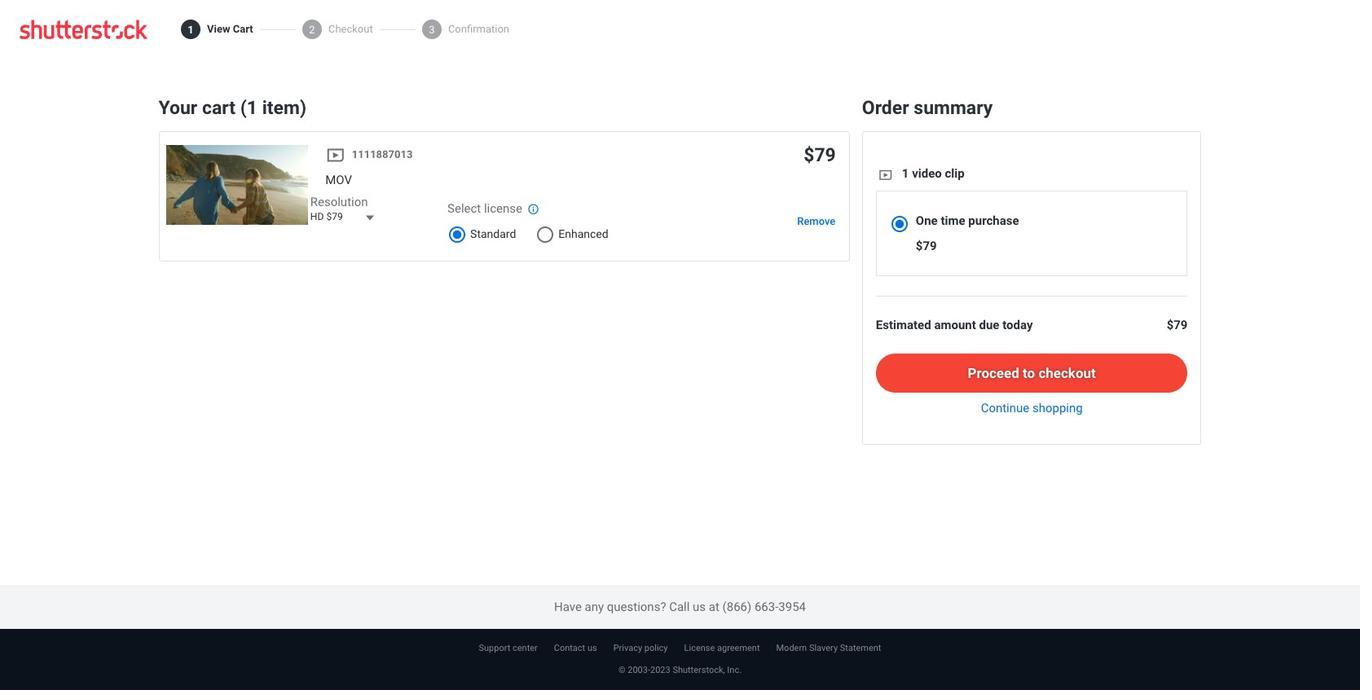 Task type: vqa. For each thing, say whether or not it's contained in the screenshot.
Your
yes



Task type: describe. For each thing, give the bounding box(es) containing it.
video
[[912, 167, 942, 181]]

time
[[941, 214, 966, 229]]

select
[[448, 201, 481, 216]]

purchase
[[969, 214, 1020, 229]]

policy
[[645, 643, 668, 654]]

today
[[1003, 318, 1033, 332]]

to
[[1023, 366, 1036, 382]]

standard
[[471, 228, 516, 241]]

one
[[916, 214, 938, 229]]

privacy policy link
[[605, 642, 676, 656]]

video image
[[326, 145, 345, 165]]

info image
[[524, 200, 554, 219]]

resolution
[[310, 195, 368, 209]]

©
[[619, 665, 626, 675]]

estimated amount due today
[[876, 318, 1033, 332]]

support center link
[[471, 642, 546, 656]]

clip
[[945, 167, 965, 181]]

item)
[[262, 97, 307, 119]]

1 video clip
[[902, 167, 965, 181]]

call
[[670, 600, 690, 614]]

hd
[[310, 211, 324, 223]]

privacy policy
[[614, 643, 668, 654]]

caret down image
[[354, 210, 387, 225]]

checkout
[[1039, 366, 1096, 382]]

shutterstock logo image
[[20, 20, 151, 39]]

hd $79
[[310, 211, 343, 223]]

center
[[513, 643, 538, 654]]

estimated
[[876, 318, 932, 332]]

2003-
[[628, 665, 651, 675]]

support
[[479, 643, 511, 654]]

license
[[685, 643, 715, 654]]

cart
[[202, 97, 236, 119]]

2
[[309, 23, 315, 35]]

summary
[[914, 97, 993, 119]]

$79 inside popup button
[[326, 211, 343, 223]]

modern slavery statement link
[[768, 642, 890, 656]]

select license
[[448, 201, 523, 216]]

hd $79 button
[[310, 205, 387, 227]]

continue shopping link
[[981, 400, 1083, 418]]

remove
[[798, 215, 836, 227]]

0 vertical spatial us
[[693, 600, 706, 614]]

inc.
[[728, 665, 742, 675]]

license
[[484, 201, 523, 216]]

1 for 1
[[188, 23, 194, 35]]

order
[[862, 97, 910, 119]]

contact
[[554, 643, 586, 654]]

(1
[[240, 97, 258, 119]]

2023
[[651, 665, 671, 675]]

support center
[[479, 643, 538, 654]]

your cart (1 item)
[[159, 97, 307, 119]]



Task type: locate. For each thing, give the bounding box(es) containing it.
video icon image
[[876, 165, 896, 185]]

modern
[[777, 643, 807, 654]]

amount
[[935, 318, 977, 332]]

1
[[188, 23, 194, 35], [902, 167, 909, 181]]

$79
[[804, 145, 836, 167], [326, 211, 343, 223], [916, 239, 937, 254], [1167, 318, 1188, 332]]

statement
[[840, 643, 882, 654]]

proceed
[[968, 366, 1020, 382]]

remove button
[[798, 205, 836, 238]]

1111887013 link
[[352, 148, 413, 160]]

have
[[554, 600, 582, 614]]

contact us
[[554, 643, 597, 654]]

two friends run on empty cinematic beach, look back at camera. two young women laugh and smile, happy free youth. authentic and real friendship concept image
[[166, 145, 308, 225]]

3
[[429, 23, 435, 35]]

license agreement
[[685, 643, 760, 654]]

© 2003-2023 shutterstock, inc.
[[619, 665, 742, 675]]

contact us link
[[546, 642, 605, 656]]

at
[[709, 600, 720, 614]]

checkout
[[329, 23, 373, 35]]

view cart
[[207, 23, 253, 35]]

continue
[[981, 401, 1030, 416]]

slavery
[[810, 643, 838, 654]]

order summary
[[862, 97, 993, 119]]

0 horizontal spatial 1
[[188, 23, 194, 35]]

enhanced
[[559, 228, 609, 241]]

1 for 1 video clip
[[902, 167, 909, 181]]

1 horizontal spatial us
[[693, 600, 706, 614]]

questions?
[[607, 600, 667, 614]]

1 left "view"
[[188, 23, 194, 35]]

agreement
[[717, 643, 760, 654]]

3954
[[779, 600, 806, 614]]

due
[[980, 318, 1000, 332]]

one time purchase
[[916, 214, 1020, 229]]

0 vertical spatial 1
[[188, 23, 194, 35]]

0 horizontal spatial us
[[588, 643, 597, 654]]

1 vertical spatial 1
[[902, 167, 909, 181]]

view
[[207, 23, 230, 35]]

license agreement link
[[676, 642, 768, 656]]

(866)
[[723, 600, 752, 614]]

shutterstock,
[[673, 665, 725, 675]]

663-
[[755, 600, 779, 614]]

mov
[[326, 173, 352, 188]]

confirmation
[[448, 23, 510, 35]]

us
[[693, 600, 706, 614], [588, 643, 597, 654]]

modern slavery statement
[[777, 643, 882, 654]]

1 horizontal spatial 1
[[902, 167, 909, 181]]

1 vertical spatial us
[[588, 643, 597, 654]]

your
[[159, 97, 197, 119]]

proceed to checkout button
[[876, 354, 1188, 393]]

shopping
[[1033, 401, 1083, 416]]

proceed to checkout
[[968, 366, 1096, 382]]

us right contact on the left bottom
[[588, 643, 597, 654]]

1 right video icon on the right of page
[[902, 167, 909, 181]]

privacy
[[614, 643, 643, 654]]

continue shopping
[[981, 401, 1083, 416]]

1111887013
[[352, 148, 413, 160]]

cart
[[233, 23, 253, 35]]

have any questions? call us at (866) 663-3954
[[554, 600, 806, 614]]

us left at
[[693, 600, 706, 614]]

any
[[585, 600, 604, 614]]



